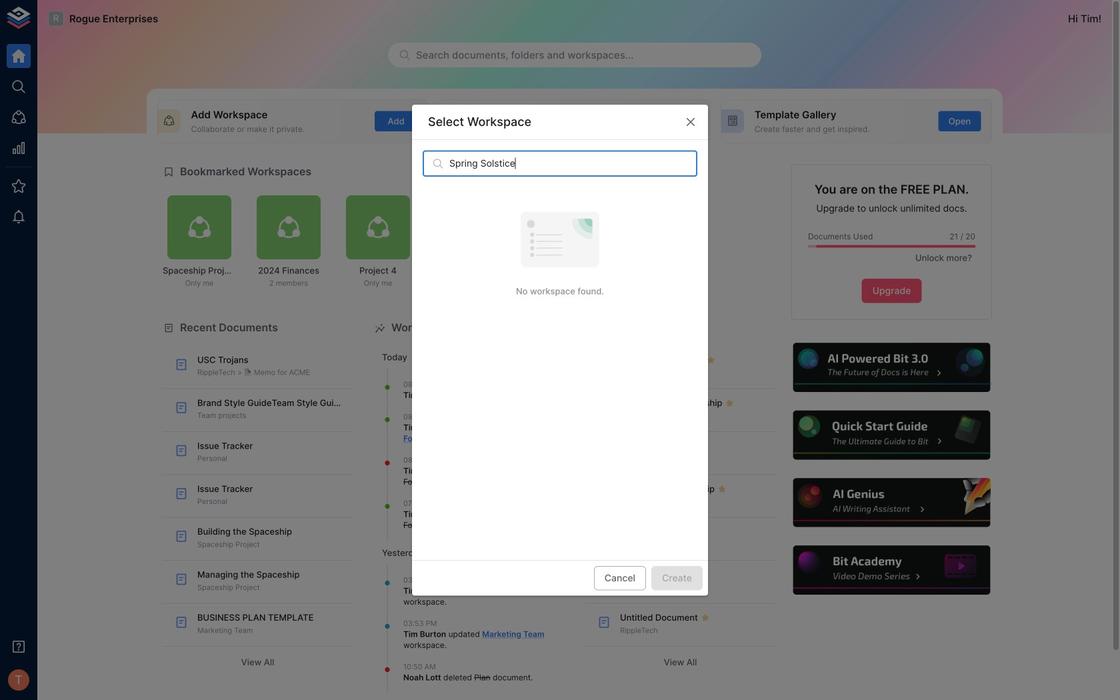 Task type: locate. For each thing, give the bounding box(es) containing it.
4 help image from the top
[[792, 544, 992, 597]]

dialog
[[412, 105, 708, 596]]

help image
[[792, 341, 992, 394], [792, 409, 992, 462], [792, 476, 992, 529], [792, 544, 992, 597]]



Task type: vqa. For each thing, say whether or not it's contained in the screenshot.
tab list containing Profile
no



Task type: describe. For each thing, give the bounding box(es) containing it.
3 help image from the top
[[792, 476, 992, 529]]

1 help image from the top
[[792, 341, 992, 394]]

Search Workspaces... text field
[[450, 151, 698, 177]]

2 help image from the top
[[792, 409, 992, 462]]



